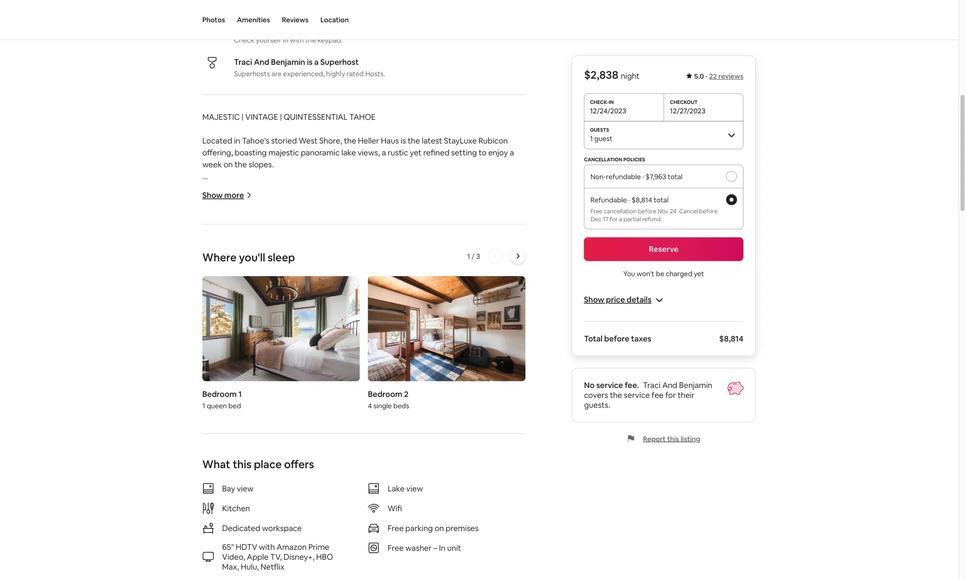 Task type: vqa. For each thing, say whether or not it's contained in the screenshot.
the bottommost Tina image
no



Task type: describe. For each thing, give the bounding box(es) containing it.
warmth
[[267, 468, 295, 478]]

tahoe up blue
[[291, 385, 314, 395]]

including
[[279, 563, 312, 573]]

taxes
[[631, 334, 652, 344]]

hearth.
[[492, 516, 518, 526]]

check-
[[250, 23, 275, 33]]

0 horizontal spatial service
[[597, 380, 623, 390]]

to up it.
[[514, 385, 522, 395]]

kitchen
[[386, 551, 413, 561]]

redwoods,
[[342, 468, 380, 478]]

· for 22
[[706, 72, 708, 81]]

this inside while tahoe prides itself with incredible culinary adventures, sometimes nothing beats a home cooked meal with the family. worry not, this kitchen is stocked and ready with everything you need including a fully stocked spice rack, and even basics like sugar, flour, pasta, rice, and popcorn - for family movie night of course!
[[371, 551, 384, 561]]

refundable · $8,814 total free cancellation before nov 24. cancel before dec 17 for a partial refund.
[[591, 195, 718, 223]]

you inside 'thoughtfully renovated and restored in 2023, the heller haus returns to tahoe with the rich character of a classic alpine lodge, while delivering refined modern appointments and stunning design allowing you to unwind after an exhilarating day on the slopes, or a an epic day out on the lake.'
[[309, 325, 322, 336]]

as inside greeted with the warmth of alder and redwoods, you can unload your gear as you enter the mudroom. shake the snow off your boots, unload your gear, and head inside the old growth redwood halls of heller haus.
[[474, 468, 482, 478]]

to up allows at the bottom left
[[372, 397, 380, 407]]

5.0 · 22 reviews
[[695, 72, 744, 81]]

allowing
[[277, 325, 307, 336]]

on down kitchen
[[232, 516, 241, 526]]

max,
[[222, 562, 239, 572]]

~
[[202, 195, 207, 205]]

character
[[218, 314, 253, 324]]

italian
[[243, 516, 264, 526]]

west
[[299, 135, 318, 146]]

traci for fee
[[643, 380, 661, 390]]

on down modern
[[451, 325, 460, 336]]

charged
[[666, 269, 693, 278]]

the right shore,
[[344, 135, 356, 146]]

your up haus. at the left of page
[[327, 480, 343, 490]]

a up family
[[313, 563, 318, 573]]

1 horizontal spatial $8,814
[[720, 334, 744, 344]]

family.
[[305, 551, 329, 561]]

1 horizontal spatial be
[[656, 269, 665, 278]]

this inside the 'a home for all seasons, and retaining its gorgeous redwood post and beam architecture and soaring granite fireplace, this cozy but spacious mountain lodge is the perfect basecamp for all of your tahoe adventures. enjoy panoramic views from rubicon peak to mt rose, and sapphire blue waters that appear to be so close you could almost reach it. the heller haus is perched atop a vista that allows for a truly four season tahoe experience.'
[[310, 373, 323, 383]]

and up basics
[[453, 551, 466, 561]]

and up alpine
[[290, 302, 303, 312]]

is up from at the bottom
[[450, 373, 455, 383]]

1 horizontal spatial day
[[436, 325, 449, 336]]

appointments
[[460, 314, 511, 324]]

reserve
[[649, 244, 679, 254]]

to down lodge, on the left bottom of the page
[[324, 325, 332, 336]]

with inside 'thoughtfully renovated and restored in 2023, the heller haus returns to tahoe with the rich character of a classic alpine lodge, while delivering refined modern appointments and stunning design allowing you to unwind after an exhilarating day on the slopes, or a an epic day out on the lake.'
[[486, 302, 502, 312]]

night inside while tahoe prides itself with incredible culinary adventures, sometimes nothing beats a home cooked meal with the family. worry not, this kitchen is stocked and ready with everything you need including a fully stocked spice rack, and even basics like sugar, flour, pasta, rice, and popcorn - for family movie night of course!
[[357, 575, 375, 580]]

photos
[[202, 15, 225, 24]]

yet inside located in tahoe's storied west shore, the heller haus is the latest stayluxe rubicon offering, boasting majestic panoramic lake views, a rustic yet refined setting to enjoy a week on the slopes.
[[410, 147, 422, 157]]

highly
[[326, 69, 345, 78]]

panoramic inside located in tahoe's storied west shore, the heller haus is the latest stayluxe rubicon offering, boasting majestic panoramic lake views, a rustic yet refined setting to enjoy a week on the slopes.
[[301, 147, 340, 157]]

22
[[710, 72, 718, 81]]

won't
[[637, 269, 655, 278]]

your up head
[[438, 468, 454, 478]]

- left granite
[[202, 242, 205, 252]]

hbo
[[316, 552, 333, 562]]

12/27/2023
[[670, 106, 706, 115]]

single
[[374, 401, 392, 410]]

enter
[[499, 468, 519, 478]]

benjamin for experienced,
[[271, 57, 305, 67]]

free for free washer – in unit
[[388, 543, 404, 553]]

haus for is
[[381, 135, 399, 146]]

views
[[422, 385, 442, 395]]

and right rack,
[[408, 563, 421, 573]]

0 horizontal spatial an
[[202, 337, 211, 347]]

the up delivering
[[368, 302, 380, 312]]

- left ski
[[202, 266, 205, 276]]

in right yourself
[[283, 36, 289, 45]]

tahoe
[[350, 112, 376, 122]]

from
[[444, 385, 462, 395]]

stunning
[[218, 325, 250, 336]]

is inside while tahoe prides itself with incredible culinary adventures, sometimes nothing beats a home cooked meal with the family. worry not, this kitchen is stocked and ready with everything you need including a fully stocked spice rack, and even basics like sugar, flour, pasta, rice, and popcorn - for family movie night of course!
[[414, 551, 420, 561]]

total inside the refundable · $8,814 total free cancellation before nov 24. cancel before dec 17 for a partial refund.
[[654, 195, 669, 204]]

in up sometimes
[[442, 516, 448, 526]]

to inside located in tahoe's storied west shore, the heller haus is the latest stayluxe rubicon offering, boasting majestic panoramic lake views, a rustic yet refined setting to enjoy a week on the slopes.
[[479, 147, 487, 157]]

with inside self check-in check yourself in with the keypad.
[[290, 36, 304, 45]]

the down boasting
[[235, 159, 247, 169]]

view for bay view
[[237, 483, 254, 493]]

rice,
[[226, 575, 242, 580]]

1 left /
[[468, 252, 470, 261]]

and right rose,
[[235, 397, 249, 407]]

this left the listing at the bottom right
[[668, 434, 680, 443]]

and right alder
[[326, 468, 340, 478]]

the left old
[[492, 480, 504, 490]]

a left book
[[347, 516, 351, 526]]

greeted with the warmth of alder and redwoods, you can unload your gear as you enter the mudroom. shake the snow off your boots, unload your gear, and head inside the old growth redwood halls of heller haus.
[[202, 468, 521, 502]]

peak
[[495, 385, 513, 395]]

0 horizontal spatial as
[[373, 516, 381, 526]]

is down sapphire
[[261, 409, 266, 419]]

fire
[[397, 516, 409, 526]]

heller inside the 'a home for all seasons, and retaining its gorgeous redwood post and beam architecture and soaring granite fireplace, this cozy but spacious mountain lodge is the perfect basecamp for all of your tahoe adventures. enjoy panoramic views from rubicon peak to mt rose, and sapphire blue waters that appear to be so close you could almost reach it. the heller haus is perched atop a vista that allows for a truly four season tahoe experience.'
[[218, 409, 239, 419]]

bedroom for bedroom 2
[[368, 389, 403, 399]]

place
[[254, 457, 282, 471]]

1 vertical spatial granite
[[464, 516, 490, 526]]

where you'll sleep region
[[198, 248, 530, 414]]

for down soaring
[[242, 385, 253, 395]]

architecture
[[474, 361, 519, 371]]

on right roars
[[431, 516, 440, 526]]

fireplace
[[330, 242, 362, 252]]

you left can
[[382, 468, 395, 478]]

spacious
[[358, 373, 389, 383]]

or inside 'thoughtfully renovated and restored in 2023, the heller haus returns to tahoe with the rich character of a classic alpine lodge, while delivering refined modern appointments and stunning design allowing you to unwind after an exhilarating day on the slopes, or a an epic day out on the lake.'
[[503, 325, 510, 336]]

mudroom.
[[216, 480, 254, 490]]

and up lodge
[[436, 361, 450, 371]]

traci for superhosts
[[234, 57, 252, 67]]

bay view
[[222, 483, 254, 493]]

refined for delivering
[[402, 314, 428, 324]]

the down wifi
[[383, 516, 395, 526]]

your inside the 'a home for all seasons, and retaining its gorgeous redwood post and beam architecture and soaring granite fireplace, this cozy but spacious mountain lodge is the perfect basecamp for all of your tahoe adventures. enjoy panoramic views from rubicon peak to mt rose, and sapphire blue waters that appear to be so close you could almost reach it. the heller haus is perched atop a vista that allows for a truly four season tahoe experience.'
[[273, 385, 290, 395]]

view inside - panoramic lake view ~ 3000 sq ft luxury lodge
[[263, 183, 280, 193]]

check
[[234, 36, 255, 45]]

design
[[251, 325, 276, 336]]

returns
[[424, 302, 451, 312]]

view for lake view
[[407, 483, 423, 493]]

benjamin for their
[[680, 380, 713, 390]]

0 vertical spatial all
[[245, 361, 253, 371]]

1 inside popup button
[[590, 134, 593, 143]]

cozy
[[325, 373, 342, 383]]

and down hulu,
[[243, 575, 257, 580]]

bathrooms
[[213, 219, 253, 229]]

ski
[[207, 266, 217, 276]]

tahoe down almost
[[465, 409, 488, 419]]

is inside traci and benjamin is a superhost superhosts are experienced, highly rated hosts.
[[307, 57, 313, 67]]

1 guest
[[590, 134, 613, 143]]

for down so
[[385, 409, 395, 419]]

bedroom 2 4 single beds
[[368, 389, 409, 410]]

reviews button
[[282, 0, 309, 40]]

heller inside located in tahoe's storied west shore, the heller haus is the latest stayluxe rubicon offering, boasting majestic panoramic lake views, a rustic yet refined setting to enjoy a week on the slopes.
[[358, 135, 379, 146]]

0 horizontal spatial before
[[605, 334, 630, 344]]

the up appointments
[[504, 302, 516, 312]]

rubicon inside the 'a home for all seasons, and retaining its gorgeous redwood post and beam architecture and soaring granite fireplace, this cozy but spacious mountain lodge is the perfect basecamp for all of your tahoe adventures. enjoy panoramic views from rubicon peak to mt rose, and sapphire blue waters that appear to be so close you could almost reach it. the heller haus is perched atop a vista that allows for a truly four season tahoe experience.'
[[463, 385, 493, 395]]

a left 'rustic'
[[382, 147, 386, 157]]

0 vertical spatial that
[[328, 397, 343, 407]]

incredible
[[310, 539, 346, 549]]

1 vertical spatial ·
[[643, 172, 644, 181]]

non-
[[591, 172, 606, 181]]

and down a
[[202, 373, 216, 383]]

growth
[[202, 492, 229, 502]]

2
[[404, 389, 409, 399]]

home inside the 'a home for all seasons, and retaining its gorgeous redwood post and beam architecture and soaring granite fireplace, this cozy but spacious mountain lodge is the perfect basecamp for all of your tahoe adventures. enjoy panoramic views from rubicon peak to mt rose, and sapphire blue waters that appear to be so close you could almost reach it. the heller haus is perched atop a vista that allows for a truly four season tahoe experience.'
[[210, 361, 231, 371]]

night inside $2,838 night
[[621, 71, 640, 81]]

the inside self check-in check yourself in with the keypad.
[[305, 36, 316, 45]]

a right slopes,
[[512, 325, 516, 336]]

the up the unit
[[450, 516, 462, 526]]

home inside while tahoe prides itself with incredible culinary adventures, sometimes nothing beats a home cooked meal with the family. worry not, this kitchen is stocked and ready with everything you need including a fully stocked spice rack, and even basics like sugar, flour, pasta, rice, and popcorn - for family movie night of course!
[[202, 551, 223, 561]]

1 up bed
[[239, 389, 242, 399]]

of inside 'thoughtfully renovated and restored in 2023, the heller haus returns to tahoe with the rich character of a classic alpine lodge, while delivering refined modern appointments and stunning design allowing you to unwind after an exhilarating day on the slopes, or a an epic day out on the lake.'
[[255, 314, 262, 324]]

refundable
[[591, 195, 627, 204]]

alder
[[306, 468, 324, 478]]

old
[[506, 480, 517, 490]]

season
[[438, 409, 464, 419]]

2023,
[[346, 302, 366, 312]]

like
[[467, 563, 479, 573]]

delivering
[[364, 314, 400, 324]]

you up the 'inside'
[[484, 468, 497, 478]]

washer
[[406, 543, 432, 553]]

sugar,
[[481, 563, 502, 573]]

the left slopes,
[[462, 325, 474, 336]]

0 horizontal spatial 4
[[207, 219, 212, 229]]

on up sometimes
[[435, 523, 444, 533]]

gear,
[[414, 480, 432, 490]]

offers
[[284, 457, 314, 471]]

the
[[202, 409, 216, 419]]

17
[[603, 215, 609, 223]]

your down can
[[396, 480, 412, 490]]

on down design
[[259, 337, 269, 347]]

apple
[[247, 552, 269, 562]]

- down ~
[[202, 219, 205, 229]]

unwind on italian leather or curl up with a book as the fire roars on in the granite hearth.
[[202, 516, 520, 526]]

tahoe inside 'thoughtfully renovated and restored in 2023, the heller haus returns to tahoe with the rich character of a classic alpine lodge, while delivering refined modern appointments and stunning design allowing you to unwind after an exhilarating day on the slopes, or a an epic day out on the lake.'
[[462, 302, 484, 312]]

fee
[[652, 390, 664, 400]]

shake
[[256, 480, 278, 490]]

guests.
[[584, 400, 611, 410]]

and right gear,
[[433, 480, 447, 490]]

the up the growth
[[202, 480, 215, 490]]

vista
[[325, 409, 342, 419]]

65" hdtv with amazon prime video, apple tv, disney+, hbo max, hulu, netflix
[[222, 542, 333, 572]]

0 vertical spatial total
[[668, 172, 683, 181]]

heller inside 'thoughtfully renovated and restored in 2023, the heller haus returns to tahoe with the rich character of a classic alpine lodge, while delivering refined modern appointments and stunning design allowing you to unwind after an exhilarating day on the slopes, or a an epic day out on the lake.'
[[382, 302, 403, 312]]

four
[[421, 409, 437, 419]]

and up "fireplace,"
[[287, 361, 301, 371]]

1 horizontal spatial all
[[255, 385, 262, 395]]

video,
[[222, 552, 245, 562]]

you inside the 'a home for all seasons, and retaining its gorgeous redwood post and beam architecture and soaring granite fireplace, this cozy but spacious mountain lodge is the perfect basecamp for all of your tahoe adventures. enjoy panoramic views from rubicon peak to mt rose, and sapphire blue waters that appear to be so close you could almost reach it. the heller haus is perched atop a vista that allows for a truly four season tahoe experience.'
[[424, 397, 437, 407]]

appear
[[345, 397, 370, 407]]

bedroom for bedroom 1
[[202, 389, 237, 399]]

halls
[[266, 492, 282, 502]]

setting
[[451, 147, 477, 157]]

while
[[344, 314, 362, 324]]

1 left queen
[[202, 401, 205, 410]]

soaring
[[218, 373, 245, 383]]

photos button
[[202, 0, 225, 40]]

haus for returns
[[405, 302, 423, 312]]

lake
[[388, 483, 405, 493]]

a left vista
[[319, 409, 323, 419]]

a inside traci and benjamin is a superhost superhosts are experienced, highly rated hosts.
[[314, 57, 319, 67]]



Task type: locate. For each thing, give the bounding box(es) containing it.
fireplace,
[[274, 373, 308, 383]]

rich
[[202, 314, 216, 324]]

0 vertical spatial day
[[436, 325, 449, 336]]

traci inside traci and benjamin is a superhost superhosts are experienced, highly rated hosts.
[[234, 57, 252, 67]]

1 horizontal spatial that
[[344, 409, 359, 419]]

premises
[[446, 523, 479, 533]]

the left latest
[[408, 135, 420, 146]]

1 vertical spatial lake
[[247, 183, 262, 193]]

refundable
[[606, 172, 641, 181]]

seasons,
[[254, 361, 285, 371]]

1 horizontal spatial view
[[263, 183, 280, 193]]

tahoe up cooked
[[225, 539, 247, 549]]

0 vertical spatial $8,814
[[632, 195, 653, 204]]

1 vertical spatial haus
[[405, 302, 423, 312]]

panoramic up so
[[381, 385, 420, 395]]

or left curl
[[294, 516, 301, 526]]

4 left single on the bottom left of page
[[368, 401, 372, 410]]

0 horizontal spatial ·
[[629, 195, 630, 204]]

while
[[202, 539, 223, 549]]

1 vertical spatial $8,814
[[720, 334, 744, 344]]

1 vertical spatial day
[[230, 337, 243, 347]]

or right slopes,
[[503, 325, 510, 336]]

1 horizontal spatial night
[[621, 71, 640, 81]]

total right $7,963
[[668, 172, 683, 181]]

1 guest button
[[584, 121, 744, 149]]

0 vertical spatial refined
[[424, 147, 450, 157]]

heller
[[358, 135, 379, 146], [382, 302, 403, 312], [218, 409, 239, 419], [293, 492, 314, 502]]

indulge in the serene beauty of lake tahoe from the comfort of our modern rustic bedroom, thoughtfully designed to provide a refined mountain escape and elevate your stay. image
[[202, 276, 360, 381], [202, 276, 360, 381]]

0 horizontal spatial day
[[230, 337, 243, 347]]

cancellation policies
[[584, 156, 646, 163]]

that down 'appear'
[[344, 409, 359, 419]]

you down views
[[424, 397, 437, 407]]

0 vertical spatial show
[[202, 190, 223, 200]]

2 horizontal spatial haus
[[405, 302, 423, 312]]

day down modern
[[436, 325, 449, 336]]

yourself
[[256, 36, 282, 45]]

granite
[[207, 242, 234, 252]]

with inside greeted with the warmth of alder and redwoods, you can unload your gear as you enter the mudroom. shake the snow off your boots, unload your gear, and head inside the old growth redwood halls of heller haus.
[[235, 468, 251, 478]]

4 inside bedroom 2 4 single beds
[[368, 401, 372, 410]]

0 horizontal spatial bedroom
[[202, 389, 237, 399]]

0 horizontal spatial panoramic
[[301, 147, 340, 157]]

beds
[[394, 401, 409, 410]]

redwood inside the 'a home for all seasons, and retaining its gorgeous redwood post and beam architecture and soaring granite fireplace, this cozy but spacious mountain lodge is the perfect basecamp for all of your tahoe adventures. enjoy panoramic views from rubicon peak to mt rose, and sapphire blue waters that appear to be so close you could almost reach it. the heller haus is perched atop a vista that allows for a truly four season tahoe experience.'
[[383, 361, 416, 371]]

1 bedroom from the left
[[202, 389, 237, 399]]

fully
[[319, 563, 335, 573]]

for inside the refundable · $8,814 total free cancellation before nov 24. cancel before dec 17 for a partial refund.
[[610, 215, 618, 223]]

its
[[336, 361, 345, 371]]

benjamin right the fee
[[680, 380, 713, 390]]

2 bedroom from the left
[[368, 389, 403, 399]]

1 horizontal spatial before
[[638, 207, 657, 215]]

tahoe up appointments
[[462, 302, 484, 312]]

location button
[[321, 0, 349, 40]]

the inside while tahoe prides itself with incredible culinary adventures, sometimes nothing beats a home cooked meal with the family. worry not, this kitchen is stocked and ready with everything you need including a fully stocked spice rack, and even basics like sugar, flour, pasta, rice, and popcorn - for family movie night of course!
[[291, 551, 304, 561]]

bedroom inside bedroom 2 4 single beds
[[368, 389, 403, 399]]

1 horizontal spatial bedroom
[[368, 389, 403, 399]]

a right enjoy
[[510, 147, 514, 157]]

in
[[439, 543, 446, 553]]

head
[[449, 480, 467, 490]]

1 horizontal spatial benjamin
[[680, 380, 713, 390]]

stocked up even
[[421, 551, 451, 561]]

redwood up mountain
[[383, 361, 416, 371]]

you down alpine
[[309, 325, 322, 336]]

majestic
[[202, 112, 240, 122]]

· left $7,963
[[643, 172, 644, 181]]

for down including
[[297, 575, 307, 580]]

1 vertical spatial home
[[202, 551, 223, 561]]

is up 'rustic'
[[401, 135, 406, 146]]

show for show more
[[202, 190, 223, 200]]

1 horizontal spatial panoramic
[[381, 385, 420, 395]]

2 horizontal spatial view
[[407, 483, 423, 493]]

traci and benjamin is a superhost superhosts are experienced, highly rated hosts.
[[234, 57, 385, 78]]

refined down latest
[[424, 147, 450, 157]]

you down 'apple'
[[244, 563, 257, 573]]

0 vertical spatial be
[[656, 269, 665, 278]]

ft
[[240, 195, 246, 205]]

0 horizontal spatial |
[[242, 112, 244, 122]]

hulu,
[[241, 562, 259, 572]]

as right book
[[373, 516, 381, 526]]

disney+,
[[284, 552, 315, 562]]

0 vertical spatial 4
[[207, 219, 212, 229]]

1 horizontal spatial as
[[474, 468, 482, 478]]

be right won't
[[656, 269, 665, 278]]

slopes,
[[476, 325, 501, 336]]

for right the fee
[[666, 390, 676, 400]]

traci
[[234, 57, 252, 67], [643, 380, 661, 390]]

1 horizontal spatial 4
[[368, 401, 372, 410]]

the left fee.
[[610, 390, 623, 400]]

- up ~
[[202, 183, 205, 193]]

0 horizontal spatial show
[[202, 190, 223, 200]]

0 horizontal spatial view
[[237, 483, 254, 493]]

double the fun, double the beds, and double the memories made in this cozy kids' room! image
[[368, 276, 526, 381], [368, 276, 526, 381]]

service inside traci and benjamin covers the service fee for their guests.
[[624, 390, 650, 400]]

show inside 'button'
[[584, 295, 605, 305]]

1 vertical spatial yet
[[694, 269, 705, 278]]

an down delivering
[[381, 325, 390, 336]]

heller up views, at the top of page
[[358, 135, 379, 146]]

0 horizontal spatial be
[[382, 397, 391, 407]]

panoramic inside the 'a home for all seasons, and retaining its gorgeous redwood post and beam architecture and soaring granite fireplace, this cozy but spacious mountain lodge is the perfect basecamp for all of your tahoe adventures. enjoy panoramic views from rubicon peak to mt rose, and sapphire blue waters that appear to be so close you could almost reach it. the heller haus is perched atop a vista that allows for a truly four season tahoe experience.'
[[381, 385, 420, 395]]

1 vertical spatial or
[[294, 516, 301, 526]]

redwood inside greeted with the warmth of alder and redwoods, you can unload your gear as you enter the mudroom. shake the snow off your boots, unload your gear, and head inside the old growth redwood halls of heller haus.
[[231, 492, 264, 502]]

bedroom inside bedroom 1 1 queen bed
[[202, 389, 237, 399]]

and down you'll
[[249, 266, 263, 276]]

0 horizontal spatial and
[[254, 57, 269, 67]]

free
[[591, 207, 603, 215], [388, 523, 404, 533], [388, 543, 404, 553]]

to left enjoy
[[479, 147, 487, 157]]

$8,814 inside the refundable · $8,814 total free cancellation before nov 24. cancel before dec 17 for a partial refund.
[[632, 195, 653, 204]]

the up the shake
[[252, 468, 265, 478]]

day down the stunning
[[230, 337, 243, 347]]

workspace
[[262, 523, 302, 533]]

location
[[321, 15, 349, 24]]

1 horizontal spatial an
[[381, 325, 390, 336]]

bay
[[222, 483, 235, 493]]

amenities
[[237, 15, 270, 24]]

and inside traci and benjamin is a superhost superhosts are experienced, highly rated hosts.
[[254, 57, 269, 67]]

in up yourself
[[275, 23, 282, 33]]

curl
[[303, 516, 316, 526]]

· inside the refundable · $8,814 total free cancellation before nov 24. cancel before dec 17 for a partial refund.
[[629, 195, 630, 204]]

0 vertical spatial unload
[[412, 468, 436, 478]]

this up spice on the bottom left
[[371, 551, 384, 561]]

rubicon up almost
[[463, 385, 493, 395]]

1 vertical spatial be
[[382, 397, 391, 407]]

leather
[[266, 516, 292, 526]]

0 vertical spatial granite
[[246, 373, 272, 383]]

1 vertical spatial 4
[[368, 401, 372, 410]]

traci inside traci and benjamin covers the service fee for their guests.
[[643, 380, 661, 390]]

haus up the exhilarating
[[405, 302, 423, 312]]

before right cancel
[[700, 207, 718, 215]]

refined for yet
[[424, 147, 450, 157]]

2 vertical spatial free
[[388, 543, 404, 553]]

-
[[202, 183, 205, 193], [202, 219, 205, 229], [202, 242, 205, 252], [202, 254, 205, 264], [202, 266, 205, 276], [292, 575, 295, 580]]

- inside while tahoe prides itself with incredible culinary adventures, sometimes nothing beats a home cooked meal with the family. worry not, this kitchen is stocked and ready with everything you need including a fully stocked spice rack, and even basics like sugar, flour, pasta, rice, and popcorn - for family movie night of course!
[[292, 575, 295, 580]]

–
[[434, 543, 438, 553]]

in inside located in tahoe's storied west shore, the heller haus is the latest stayluxe rubicon offering, boasting majestic panoramic lake views, a rustic yet refined setting to enjoy a week on the slopes.
[[234, 135, 240, 146]]

haus inside located in tahoe's storied west shore, the heller haus is the latest stayluxe rubicon offering, boasting majestic panoramic lake views, a rustic yet refined setting to enjoy a week on the slopes.
[[381, 135, 399, 146]]

sq
[[229, 195, 238, 205]]

day
[[436, 325, 449, 336], [230, 337, 243, 347]]

classic
[[270, 314, 294, 324]]

refined inside located in tahoe's storied west shore, the heller haus is the latest stayluxe rubicon offering, boasting majestic panoramic lake views, a rustic yet refined setting to enjoy a week on the slopes.
[[424, 147, 450, 157]]

heller inside greeted with the warmth of alder and redwoods, you can unload your gear as you enter the mudroom. shake the snow off your boots, unload your gear, and head inside the old growth redwood halls of heller haus.
[[293, 492, 314, 502]]

0 vertical spatial an
[[381, 325, 390, 336]]

0 horizontal spatial $8,814
[[632, 195, 653, 204]]

0 vertical spatial and
[[254, 57, 269, 67]]

1 horizontal spatial unload
[[412, 468, 436, 478]]

basics
[[442, 563, 465, 573]]

shore,
[[320, 135, 342, 146]]

benjamin
[[271, 57, 305, 67], [680, 380, 713, 390]]

- down including
[[292, 575, 295, 580]]

and for superhosts
[[254, 57, 269, 67]]

show more
[[202, 190, 244, 200]]

non-refundable · $7,963 total
[[591, 172, 683, 181]]

of up sapphire
[[264, 385, 272, 395]]

thoughtfully renovated and restored in 2023, the heller haus returns to tahoe with the rich character of a classic alpine lodge, while delivering refined modern appointments and stunning design allowing you to unwind after an exhilarating day on the slopes, or a an epic day out on the lake.
[[202, 302, 518, 347]]

0 vertical spatial ·
[[706, 72, 708, 81]]

service left the fee
[[624, 390, 650, 400]]

the left lake.
[[270, 337, 283, 347]]

lodge
[[427, 373, 448, 383]]

experienced,
[[283, 69, 325, 78]]

a
[[202, 361, 208, 371]]

redwood up kitchen
[[231, 492, 264, 502]]

bedroom up single on the bottom left of page
[[368, 389, 403, 399]]

granite down seasons,
[[246, 373, 272, 383]]

2 | from the left
[[280, 112, 282, 122]]

0 vertical spatial panoramic
[[301, 147, 340, 157]]

None radio
[[727, 194, 738, 205]]

rubicon inside located in tahoe's storied west shore, the heller haus is the latest stayluxe rubicon offering, boasting majestic panoramic lake views, a rustic yet refined setting to enjoy a week on the slopes.
[[479, 135, 508, 146]]

and up mesh
[[262, 242, 276, 252]]

· for $8,814
[[629, 195, 630, 204]]

1 vertical spatial traci
[[643, 380, 661, 390]]

granite
[[246, 373, 272, 383], [464, 516, 490, 526]]

haus inside 'thoughtfully renovated and restored in 2023, the heller haus returns to tahoe with the rich character of a classic alpine lodge, while delivering refined modern appointments and stunning design allowing you to unwind after an exhilarating day on the slopes, or a an epic day out on the lake.'
[[405, 302, 423, 312]]

is inside located in tahoe's storied west shore, the heller haus is the latest stayluxe rubicon offering, boasting majestic panoramic lake views, a rustic yet refined setting to enjoy a week on the slopes.
[[401, 135, 406, 146]]

and down rich
[[202, 325, 216, 336]]

benjamin inside traci and benjamin covers the service fee for their guests.
[[680, 380, 713, 390]]

hosts.
[[365, 69, 385, 78]]

free inside the refundable · $8,814 total free cancellation before nov 24. cancel before dec 17 for a partial refund.
[[591, 207, 603, 215]]

itself
[[273, 539, 291, 549]]

this up mudroom. at left
[[233, 457, 252, 471]]

the inside traci and benjamin covers the service fee for their guests.
[[610, 390, 623, 400]]

None radio
[[727, 171, 738, 182]]

a up experienced,
[[314, 57, 319, 67]]

| right vintage
[[280, 112, 282, 122]]

0 horizontal spatial benjamin
[[271, 57, 305, 67]]

0 horizontal spatial unload
[[369, 480, 394, 490]]

night
[[621, 71, 640, 81], [357, 575, 375, 580]]

waters
[[301, 397, 326, 407]]

offering,
[[202, 147, 233, 157]]

lodge,
[[319, 314, 342, 324]]

1 horizontal spatial |
[[280, 112, 282, 122]]

0 vertical spatial or
[[503, 325, 510, 336]]

for inside while tahoe prides itself with incredible culinary adventures, sometimes nothing beats a home cooked meal with the family. worry not, this kitchen is stocked and ready with everything you need including a fully stocked spice rack, and even basics like sugar, flour, pasta, rice, and popcorn - for family movie night of course!
[[297, 575, 307, 580]]

0 vertical spatial night
[[621, 71, 640, 81]]

lake inside located in tahoe's storied west shore, the heller haus is the latest stayluxe rubicon offering, boasting majestic panoramic lake views, a rustic yet refined setting to enjoy a week on the slopes.
[[342, 147, 356, 157]]

1 horizontal spatial granite
[[464, 516, 490, 526]]

1 vertical spatial an
[[202, 337, 211, 347]]

price
[[606, 295, 625, 305]]

0 horizontal spatial granite
[[246, 373, 272, 383]]

cancel
[[680, 207, 698, 215]]

granite inside the 'a home for all seasons, and retaining its gorgeous redwood post and beam architecture and soaring granite fireplace, this cozy but spacious mountain lodge is the perfect basecamp for all of your tahoe adventures. enjoy panoramic views from rubicon peak to mt rose, and sapphire blue waters that appear to be so close you could almost reach it. the heller haus is perched atop a vista that allows for a truly four season tahoe experience.'
[[246, 373, 272, 383]]

0 vertical spatial yet
[[410, 147, 422, 157]]

1 horizontal spatial traci
[[643, 380, 661, 390]]

1 vertical spatial unload
[[369, 480, 394, 490]]

0 horizontal spatial night
[[357, 575, 375, 580]]

on
[[224, 159, 233, 169], [451, 325, 460, 336], [259, 337, 269, 347], [232, 516, 241, 526], [431, 516, 440, 526], [435, 523, 444, 533]]

2 vertical spatial ·
[[629, 195, 630, 204]]

total before taxes
[[584, 334, 652, 344]]

tahoe
[[462, 302, 484, 312], [291, 385, 314, 395], [465, 409, 488, 419], [225, 539, 247, 549]]

0 vertical spatial rubicon
[[479, 135, 508, 146]]

traci up 'superhosts'
[[234, 57, 252, 67]]

all up sapphire
[[255, 385, 262, 395]]

0 vertical spatial home
[[210, 361, 231, 371]]

the down warmth
[[280, 480, 292, 490]]

tahoe's
[[242, 135, 270, 146]]

the left keypad.
[[305, 36, 316, 45]]

for right 17
[[610, 215, 618, 223]]

1 vertical spatial benjamin
[[680, 380, 713, 390]]

1 vertical spatial night
[[357, 575, 375, 580]]

with inside 65" hdtv with amazon prime video, apple tv, disney+, hbo max, hulu, netflix
[[259, 542, 275, 552]]

1 horizontal spatial lake
[[342, 147, 356, 157]]

0 horizontal spatial redwood
[[231, 492, 264, 502]]

guest
[[595, 134, 613, 143]]

you
[[309, 325, 322, 336], [424, 397, 437, 407], [382, 468, 395, 478], [484, 468, 497, 478], [244, 563, 257, 573]]

on inside located in tahoe's storied west shore, the heller haus is the latest stayluxe rubicon offering, boasting majestic panoramic lake views, a rustic yet refined setting to enjoy a week on the slopes.
[[224, 159, 233, 169]]

home down while
[[202, 551, 223, 561]]

the inside the 'a home for all seasons, and retaining its gorgeous redwood post and beam architecture and soaring granite fireplace, this cozy but spacious mountain lodge is the perfect basecamp for all of your tahoe adventures. enjoy panoramic views from rubicon peak to mt rose, and sapphire blue waters that appear to be so close you could almost reach it. the heller haus is perched atop a vista that allows for a truly four season tahoe experience.'
[[457, 373, 469, 383]]

while tahoe prides itself with incredible culinary adventures, sometimes nothing beats a home cooked meal with the family. worry not, this kitchen is stocked and ready with everything you need including a fully stocked spice rack, and even basics like sugar, flour, pasta, rice, and popcorn - for family movie night of course!
[[202, 539, 524, 580]]

- left "fast"
[[202, 254, 205, 264]]

report this listing
[[644, 434, 701, 443]]

tahoe inside while tahoe prides itself with incredible culinary adventures, sometimes nothing beats a home cooked meal with the family. worry not, this kitchen is stocked and ready with everything you need including a fully stocked spice rack, and even basics like sugar, flour, pasta, rice, and popcorn - for family movie night of course!
[[225, 539, 247, 549]]

0 vertical spatial stocked
[[421, 551, 451, 561]]

an
[[381, 325, 390, 336], [202, 337, 211, 347]]

this down retaining
[[310, 373, 323, 383]]

1 | from the left
[[242, 112, 244, 122]]

free up dec
[[591, 207, 603, 215]]

located
[[202, 135, 232, 146]]

for up soaring
[[232, 361, 243, 371]]

a down renovated
[[264, 314, 268, 324]]

0 horizontal spatial lake
[[247, 183, 262, 193]]

1 vertical spatial redwood
[[231, 492, 264, 502]]

of inside the 'a home for all seasons, and retaining its gorgeous redwood post and beam architecture and soaring granite fireplace, this cozy but spacious mountain lodge is the perfect basecamp for all of your tahoe adventures. enjoy panoramic views from rubicon peak to mt rose, and sapphire blue waters that appear to be so close you could almost reach it. the heller haus is perched atop a vista that allows for a truly four season tahoe experience.'
[[264, 385, 272, 395]]

1 vertical spatial as
[[373, 516, 381, 526]]

and inside traci and benjamin covers the service fee for their guests.
[[663, 380, 678, 390]]

1 horizontal spatial service
[[624, 390, 650, 400]]

your down "fireplace,"
[[273, 385, 290, 395]]

1 vertical spatial refined
[[402, 314, 428, 324]]

for inside traci and benjamin covers the service fee for their guests.
[[666, 390, 676, 400]]

$8,814
[[632, 195, 653, 204], [720, 334, 744, 344]]

bedroom 1 1 queen bed
[[202, 389, 242, 410]]

free for free parking on premises
[[388, 523, 404, 533]]

lake
[[342, 147, 356, 157], [247, 183, 262, 193]]

1 / 3
[[468, 252, 480, 261]]

sometimes
[[423, 539, 463, 549]]

lake inside - panoramic lake view ~ 3000 sq ft luxury lodge
[[247, 183, 262, 193]]

show for show price details
[[584, 295, 605, 305]]

benjamin inside traci and benjamin is a superhost superhosts are experienced, highly rated hosts.
[[271, 57, 305, 67]]

of inside while tahoe prides itself with incredible culinary adventures, sometimes nothing beats a home cooked meal with the family. worry not, this kitchen is stocked and ready with everything you need including a fully stocked spice rack, and even basics like sugar, flour, pasta, rice, and popcorn - for family movie night of course!
[[377, 575, 385, 580]]

0 vertical spatial traci
[[234, 57, 252, 67]]

movie
[[333, 575, 355, 580]]

1 vertical spatial total
[[654, 195, 669, 204]]

and for fee
[[663, 380, 678, 390]]

lake left views, at the top of page
[[342, 147, 356, 157]]

a inside the refundable · $8,814 total free cancellation before nov 24. cancel before dec 17 for a partial refund.
[[619, 215, 623, 223]]

report this listing button
[[628, 434, 701, 443]]

experience.
[[202, 420, 245, 431]]

lake view
[[388, 483, 423, 493]]

free up rack,
[[388, 543, 404, 553]]

stocked
[[421, 551, 451, 561], [336, 563, 366, 573]]

on down offering,
[[224, 159, 233, 169]]

as up the 'inside'
[[474, 468, 482, 478]]

· up cancellation
[[629, 195, 630, 204]]

listing
[[681, 434, 701, 443]]

0 horizontal spatial stocked
[[336, 563, 366, 573]]

traci right fee.
[[643, 380, 661, 390]]

a right beats
[[517, 539, 521, 549]]

storage
[[219, 266, 247, 276]]

0 vertical spatial lake
[[342, 147, 356, 157]]

2 horizontal spatial ·
[[706, 72, 708, 81]]

heller down "snow"
[[293, 492, 314, 502]]

1 horizontal spatial stocked
[[421, 551, 451, 561]]

|
[[242, 112, 244, 122], [280, 112, 282, 122]]

0 horizontal spatial all
[[245, 361, 253, 371]]

in inside 'thoughtfully renovated and restored in 2023, the heller haus returns to tahoe with the rich character of a classic alpine lodge, while delivering refined modern appointments and stunning design allowing you to unwind after an exhilarating day on the slopes, or a an epic day out on the lake.'
[[338, 302, 344, 312]]

- 4 bathrooms
[[202, 219, 253, 229]]

yet right 'rustic'
[[410, 147, 422, 157]]

nov
[[658, 207, 669, 215]]

cancellation
[[604, 207, 637, 215]]

rated
[[347, 69, 364, 78]]

unload up gear,
[[412, 468, 436, 478]]

of right halls
[[283, 492, 291, 502]]

popcorn
[[259, 575, 290, 580]]

show price details button
[[579, 290, 669, 310]]

that up vista
[[328, 397, 343, 407]]

of up "snow"
[[297, 468, 304, 478]]

haus inside the 'a home for all seasons, and retaining its gorgeous redwood post and beam architecture and soaring granite fireplace, this cozy but spacious mountain lodge is the perfect basecamp for all of your tahoe adventures. enjoy panoramic views from rubicon peak to mt rose, and sapphire blue waters that appear to be so close you could almost reach it. the heller haus is perched atop a vista that allows for a truly four season tahoe experience.'
[[241, 409, 259, 419]]

to up modern
[[452, 302, 460, 312]]

stocked up movie
[[336, 563, 366, 573]]

1 horizontal spatial show
[[584, 295, 605, 305]]

0 vertical spatial benjamin
[[271, 57, 305, 67]]

snow
[[294, 480, 313, 490]]

1 vertical spatial all
[[255, 385, 262, 395]]

haus down sapphire
[[241, 409, 259, 419]]

2 horizontal spatial before
[[700, 207, 718, 215]]

refined inside 'thoughtfully renovated and restored in 2023, the heller haus returns to tahoe with the rich character of a classic alpine lodge, while delivering refined modern appointments and stunning design allowing you to unwind after an exhilarating day on the slopes, or a an epic day out on the lake.'
[[402, 314, 428, 324]]

1 vertical spatial stocked
[[336, 563, 366, 573]]

- inside - panoramic lake view ~ 3000 sq ft luxury lodge
[[202, 183, 205, 193]]

be inside the 'a home for all seasons, and retaining its gorgeous redwood post and beam architecture and soaring granite fireplace, this cozy but spacious mountain lodge is the perfect basecamp for all of your tahoe adventures. enjoy panoramic views from rubicon peak to mt rose, and sapphire blue waters that appear to be so close you could almost reach it. the heller haus is perched atop a vista that allows for a truly four season tahoe experience.'
[[382, 397, 391, 407]]

0 horizontal spatial haus
[[241, 409, 259, 419]]

prime
[[309, 542, 330, 552]]

1 vertical spatial rubicon
[[463, 385, 493, 395]]

you inside while tahoe prides itself with incredible culinary adventures, sometimes nothing beats a home cooked meal with the family. worry not, this kitchen is stocked and ready with everything you need including a fully stocked spice rack, and even basics like sugar, flour, pasta, rice, and popcorn - for family movie night of course!
[[244, 563, 257, 573]]

1 horizontal spatial ·
[[643, 172, 644, 181]]

| left vintage
[[242, 112, 244, 122]]

1 vertical spatial that
[[344, 409, 359, 419]]

1 horizontal spatial or
[[503, 325, 510, 336]]

1 vertical spatial free
[[388, 523, 404, 533]]

a down so
[[397, 409, 401, 419]]

benjamin up are
[[271, 57, 305, 67]]

1 horizontal spatial haus
[[381, 135, 399, 146]]

1 horizontal spatial redwood
[[383, 361, 416, 371]]



